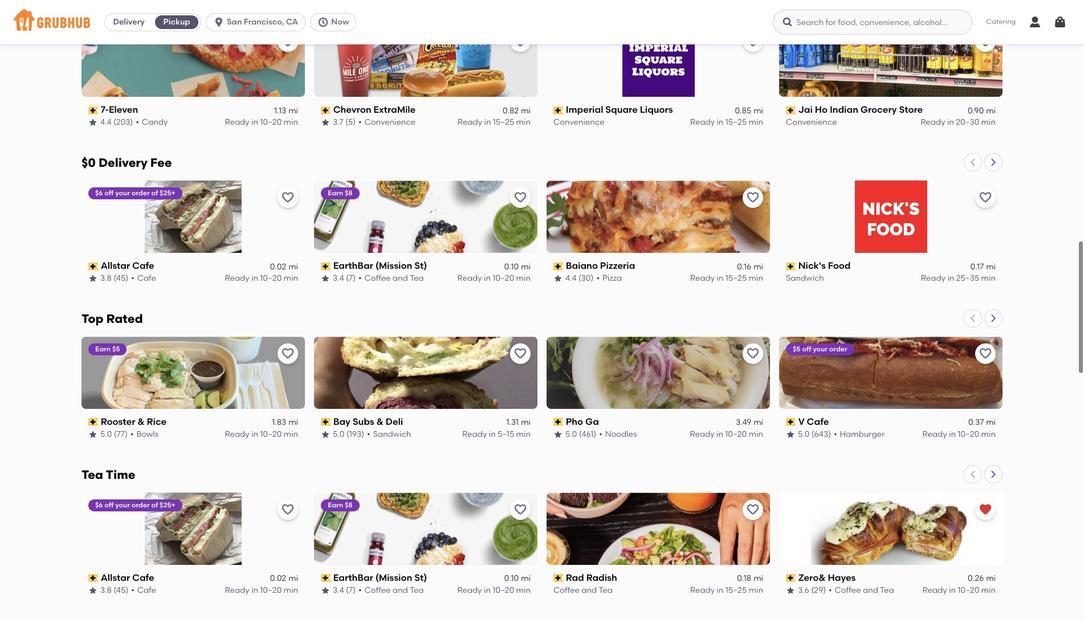 Task type: vqa. For each thing, say whether or not it's contained in the screenshot.
Upcoming orders
no



Task type: describe. For each thing, give the bounding box(es) containing it.
(mission for $0 delivery fee
[[375, 261, 412, 271]]

• cafe for time
[[131, 586, 156, 595]]

pho ga
[[566, 417, 599, 428]]

1 $5 from the left
[[112, 345, 120, 353]]

chevron extramile logo image
[[314, 25, 537, 97]]

• coffee and tea for $0 delivery fee
[[359, 273, 424, 283]]

0.26 mi
[[968, 574, 996, 584]]

in for nick's food logo
[[948, 273, 954, 283]]

nick's
[[798, 261, 826, 271]]

bowls
[[136, 430, 159, 439]]

eleven
[[109, 104, 138, 115]]

0.18
[[737, 574, 751, 584]]

1.83
[[272, 418, 286, 428]]

2 & from the left
[[377, 417, 384, 428]]

• for zero& hayes logo subscription pass image
[[829, 586, 832, 595]]

5.0 (643)
[[798, 430, 831, 439]]

coffee for tea time earthbar (mission st) logo
[[365, 586, 391, 595]]

coffee for earthbar (mission st) logo corresponding to $0 delivery fee
[[365, 273, 391, 283]]

• cafe for delivery
[[131, 273, 156, 283]]

1 vertical spatial sandwich
[[373, 430, 411, 439]]

indian
[[830, 104, 858, 115]]

baiano pizzeria
[[566, 261, 635, 271]]

earn $8 for tea time
[[328, 502, 353, 510]]

3.6
[[798, 586, 809, 595]]

• pizza
[[596, 273, 622, 283]]

subscription pass image for top rated
[[321, 419, 331, 427]]

0.17 mi
[[970, 262, 996, 272]]

rooster & rice logo image
[[82, 337, 305, 409]]

$6 off your order of $25+ for delivery
[[95, 189, 175, 197]]

3.4 (7) for tea time
[[333, 586, 356, 595]]

$5 off your order
[[793, 345, 847, 353]]

5.0 for v
[[798, 430, 810, 439]]

in for 'chevron extramile logo'
[[484, 117, 491, 127]]

(461)
[[579, 430, 596, 439]]

caret left icon image for tea time
[[968, 470, 978, 479]]

top rated
[[82, 312, 143, 326]]

min for rooster & rice logo
[[284, 430, 298, 439]]

star icon image for subscription pass icon related to top rated
[[321, 430, 330, 439]]

ca
[[286, 17, 298, 27]]

(193)
[[346, 430, 364, 439]]

grocery
[[861, 104, 897, 115]]

10–20 for allstar cafe logo associated with $0 delivery fee
[[260, 273, 282, 283]]

0.90 mi
[[968, 106, 996, 115]]

rooster & rice
[[101, 417, 167, 428]]

hayes
[[828, 573, 856, 584]]

in for zero& hayes logo
[[949, 586, 956, 595]]

now button
[[310, 13, 361, 31]]

3.7 (5)
[[333, 117, 356, 127]]

allstar cafe logo image for tea time
[[145, 493, 242, 565]]

food
[[828, 261, 851, 271]]

time
[[106, 468, 135, 482]]

subscription pass image for zero& hayes logo
[[786, 575, 796, 583]]

$8 for tea time
[[345, 502, 353, 510]]

extramile
[[374, 104, 416, 115]]

star icon image for subscription pass icon for $0 delivery fee
[[321, 274, 330, 283]]

subscription pass image for the pho ga logo
[[553, 419, 564, 427]]

1 vertical spatial your
[[813, 345, 828, 353]]

order for delivery
[[132, 189, 150, 197]]

noodles
[[605, 430, 637, 439]]

ready for rooster & rice logo
[[225, 430, 249, 439]]

1 caret left icon image from the top
[[968, 2, 978, 11]]

order for time
[[132, 502, 150, 510]]

rad radish logo image
[[547, 493, 770, 565]]

10–20 for rooster & rice logo
[[260, 430, 282, 439]]

delivery inside delivery button
[[113, 17, 145, 27]]

$0 delivery fee
[[82, 156, 172, 170]]

mi for imperial square liquors logo
[[754, 106, 763, 115]]

chevron
[[333, 104, 371, 115]]

save this restaurant image for rad radish
[[746, 503, 760, 517]]

1.31 mi
[[506, 418, 531, 428]]

star icon image for allstar cafe logo associated with $0 delivery fee's subscription pass image
[[88, 274, 97, 283]]

save this restaurant image for jai ho indian grocery store
[[979, 35, 992, 49]]

7-eleven
[[101, 104, 138, 115]]

nick's food logo image
[[855, 181, 927, 253]]

pickup
[[163, 17, 190, 27]]

1 vertical spatial order
[[829, 345, 847, 353]]

tea for zero& hayes logo
[[880, 586, 894, 595]]

0.02 mi for $0 delivery fee
[[270, 262, 298, 272]]

rated
[[106, 312, 143, 326]]

st) for tea time
[[414, 573, 427, 584]]

0.82
[[503, 106, 519, 115]]

san
[[227, 17, 242, 27]]

3.49
[[736, 418, 751, 428]]

pho
[[566, 417, 583, 428]]

baiano
[[566, 261, 598, 271]]

radish
[[586, 573, 617, 584]]

in for tea time's allstar cafe logo
[[251, 586, 258, 595]]

0.10 mi for $0 delivery fee
[[504, 262, 531, 272]]

now
[[331, 17, 349, 27]]

15–25 for chevron extramile
[[493, 117, 514, 127]]

store
[[899, 104, 923, 115]]

ready in 15–25 min for chevron extramile
[[458, 117, 531, 127]]

• for 'chevron extramile logo' subscription pass image
[[359, 117, 362, 127]]

subscription pass image for imperial square liquors logo
[[553, 106, 564, 114]]

allstar cafe for time
[[101, 573, 154, 584]]

3.8 for time
[[100, 586, 112, 595]]

v cafe
[[798, 417, 829, 428]]

caret right icon image for tea time
[[989, 470, 998, 479]]

0.26
[[968, 574, 984, 584]]

0.85
[[735, 106, 751, 115]]

bay subs & deli logo image
[[314, 337, 537, 409]]

cafe for tea time's allstar cafe logo
[[132, 573, 154, 584]]

3.4 for tea time
[[333, 586, 344, 595]]

cafe for v cafe logo
[[807, 417, 829, 428]]

your for time
[[115, 502, 130, 510]]

ready in 10–20 min for rooster & rice logo
[[225, 430, 298, 439]]

star icon image for subscription pass image corresponding to 7-eleven logo
[[88, 118, 97, 127]]

mi for the baiano pizzeria  logo
[[754, 262, 763, 272]]

1.13 mi
[[274, 106, 298, 115]]

$6 for $0
[[95, 189, 103, 197]]

subscription pass image for rooster & rice logo
[[88, 419, 98, 427]]

min for nick's food logo
[[981, 273, 996, 283]]

off for time
[[104, 502, 114, 510]]

caret left icon image for top rated
[[968, 314, 978, 323]]

mi for 7-eleven logo
[[288, 106, 298, 115]]

rad
[[566, 573, 584, 584]]

ready in 15–25 min for baiano pizzeria
[[690, 273, 763, 283]]

ready for rad radish logo
[[690, 586, 715, 595]]

subscription pass image for the jai ho indian grocery store logo
[[786, 106, 796, 114]]

• hamburger
[[834, 430, 885, 439]]

ready for earthbar (mission st) logo corresponding to $0 delivery fee
[[457, 273, 482, 283]]

0.02 for tea time
[[270, 574, 286, 584]]

ready for bay subs & deli logo
[[462, 430, 487, 439]]

jai ho indian grocery store logo image
[[779, 25, 1003, 97]]

20–30
[[956, 117, 979, 127]]

• for subscription pass image for tea time earthbar (mission st) logo
[[359, 586, 362, 595]]

0.16 mi
[[737, 262, 763, 272]]

• for subscription pass icon for $0 delivery fee
[[359, 273, 362, 283]]

mi for rooster & rice logo
[[288, 418, 298, 428]]

ready in 5–15 min
[[462, 430, 531, 439]]

rooster
[[101, 417, 135, 428]]

subscription pass image for allstar cafe logo associated with $0 delivery fee
[[88, 262, 98, 270]]

rice
[[147, 417, 167, 428]]

main navigation navigation
[[0, 0, 1084, 44]]

tea for tea time earthbar (mission st) logo
[[410, 586, 424, 595]]

earn $5
[[95, 345, 120, 353]]

• convenience
[[359, 117, 416, 127]]

mi for rad radish logo
[[754, 574, 763, 584]]

svg image inside san francisco, ca button
[[213, 17, 225, 28]]

pizza
[[602, 273, 622, 283]]

saved restaurant button
[[975, 500, 996, 520]]

nick's food
[[798, 261, 851, 271]]

3.49 mi
[[736, 418, 763, 428]]

0.37
[[968, 418, 984, 428]]

0.37 mi
[[968, 418, 996, 428]]

(203)
[[113, 117, 133, 127]]

0.90
[[968, 106, 984, 115]]

hamburger
[[840, 430, 885, 439]]

subs
[[353, 417, 374, 428]]

$25+ for $0 delivery fee
[[160, 189, 175, 197]]

4.4 (203)
[[100, 117, 133, 127]]

(45) for time
[[114, 586, 128, 595]]

bay
[[333, 417, 350, 428]]

7-
[[101, 104, 109, 115]]

0.10 for tea time
[[504, 574, 519, 584]]

earn $8 for $0 delivery fee
[[328, 189, 353, 197]]

7-eleven logo image
[[82, 25, 305, 97]]

(77)
[[114, 430, 128, 439]]

jai ho indian grocery store
[[798, 104, 923, 115]]

imperial square liquors logo image
[[622, 25, 695, 97]]

3.6 (29)
[[798, 586, 826, 595]]

tea time
[[82, 468, 135, 482]]



Task type: locate. For each thing, give the bounding box(es) containing it.
save this restaurant image for imperial square liquors
[[746, 35, 760, 49]]

• noodles
[[599, 430, 637, 439]]

ready in 15–25 min for imperial square liquors
[[690, 117, 763, 127]]

0.02 mi
[[270, 262, 298, 272], [270, 574, 298, 584]]

(5)
[[345, 117, 356, 127]]

zero&
[[798, 573, 826, 584]]

1 5.0 from the left
[[100, 430, 112, 439]]

francisco,
[[244, 17, 284, 27]]

square
[[605, 104, 638, 115]]

& up • bowls
[[138, 417, 145, 428]]

2 • cafe from the top
[[131, 586, 156, 595]]

convenience down extramile
[[365, 117, 416, 127]]

$6 down $0
[[95, 189, 103, 197]]

1 vertical spatial $25+
[[160, 502, 175, 510]]

0 vertical spatial 4.4
[[100, 117, 111, 127]]

st) for $0 delivery fee
[[414, 261, 427, 271]]

15–25 for baiano pizzeria
[[725, 273, 747, 283]]

2 caret right icon image from the top
[[989, 314, 998, 323]]

5.0 (193)
[[333, 430, 364, 439]]

2 vertical spatial off
[[104, 502, 114, 510]]

3 caret left icon image from the top
[[968, 314, 978, 323]]

1 vertical spatial allstar cafe
[[101, 573, 154, 584]]

2 $6 off your order of $25+ from the top
[[95, 502, 175, 510]]

2 $5 from the left
[[793, 345, 801, 353]]

in for tea time earthbar (mission st) logo
[[484, 586, 491, 595]]

deli
[[386, 417, 403, 428]]

min for the baiano pizzeria  logo
[[749, 273, 763, 283]]

0.02
[[270, 262, 286, 272], [270, 574, 286, 584]]

2 earthbar (mission st) from the top
[[333, 573, 427, 584]]

• for subscription pass image corresponding to the pho ga logo
[[599, 430, 602, 439]]

• coffee and tea for tea time
[[359, 586, 424, 595]]

2 vertical spatial earn
[[328, 502, 343, 510]]

• for subscription pass image corresponding to v cafe logo
[[834, 430, 837, 439]]

ready for tea time earthbar (mission st) logo
[[457, 586, 482, 595]]

1 $6 off your order of $25+ from the top
[[95, 189, 175, 197]]

0 vertical spatial sandwich
[[786, 273, 824, 283]]

1 0.02 from the top
[[270, 262, 286, 272]]

0 vertical spatial subscription pass image
[[321, 262, 331, 270]]

ready in 15–25 min down 0.16
[[690, 273, 763, 283]]

0 vertical spatial allstar
[[101, 261, 130, 271]]

ready for imperial square liquors logo
[[690, 117, 715, 127]]

3.7
[[333, 117, 343, 127]]

10–20 for zero& hayes logo
[[958, 586, 979, 595]]

3 convenience from the left
[[786, 117, 837, 127]]

$6 down "tea time"
[[95, 502, 103, 510]]

delivery right $0
[[99, 156, 147, 170]]

zero& hayes
[[798, 573, 856, 584]]

2 $25+ from the top
[[160, 502, 175, 510]]

ready
[[225, 117, 249, 127], [458, 117, 482, 127], [690, 117, 715, 127], [921, 117, 945, 127], [225, 273, 249, 283], [457, 273, 482, 283], [690, 273, 715, 283], [921, 273, 946, 283], [225, 430, 249, 439], [462, 430, 487, 439], [690, 430, 715, 439], [922, 430, 947, 439], [225, 586, 249, 595], [457, 586, 482, 595], [690, 586, 715, 595], [922, 586, 947, 595]]

ready in 10–20 min for zero& hayes logo
[[922, 586, 996, 595]]

1 vertical spatial (mission
[[375, 573, 412, 584]]

of for time
[[151, 502, 158, 510]]

ready in 10–20 min for v cafe logo
[[922, 430, 996, 439]]

1 vertical spatial (7)
[[346, 586, 356, 595]]

5.0 down pho
[[565, 430, 577, 439]]

your for delivery
[[115, 189, 130, 197]]

1 vertical spatial $6
[[95, 502, 103, 510]]

1 3.4 (7) from the top
[[333, 273, 356, 283]]

0.82 mi
[[503, 106, 531, 115]]

subscription pass image for the baiano pizzeria  logo
[[553, 262, 564, 270]]

v cafe logo image
[[779, 337, 1003, 409]]

1 horizontal spatial 4.4
[[565, 273, 577, 283]]

sandwich
[[786, 273, 824, 283], [373, 430, 411, 439]]

allstar cafe logo image for $0 delivery fee
[[145, 181, 242, 253]]

convenience down jai
[[786, 117, 837, 127]]

1 horizontal spatial convenience
[[553, 117, 605, 127]]

1 convenience from the left
[[365, 117, 416, 127]]

& left deli
[[377, 417, 384, 428]]

1 & from the left
[[138, 417, 145, 428]]

catering button
[[978, 9, 1024, 35]]

in for the pho ga logo
[[716, 430, 723, 439]]

earn for tea time
[[328, 502, 343, 510]]

0 vertical spatial earthbar (mission st)
[[333, 261, 427, 271]]

2 vertical spatial order
[[132, 502, 150, 510]]

tea
[[410, 273, 424, 283], [82, 468, 103, 482], [410, 586, 424, 595], [599, 586, 613, 595], [880, 586, 894, 595]]

min for 'chevron extramile logo'
[[516, 117, 531, 127]]

(7) for $0 delivery fee
[[346, 273, 356, 283]]

0.16
[[737, 262, 751, 272]]

1 vertical spatial • cafe
[[131, 586, 156, 595]]

5.0 down bay
[[333, 430, 345, 439]]

0 vertical spatial 0.02
[[270, 262, 286, 272]]

0 vertical spatial of
[[151, 189, 158, 197]]

10–20 for 7-eleven logo
[[260, 117, 282, 127]]

2 0.02 mi from the top
[[270, 574, 298, 584]]

$6 off your order of $25+
[[95, 189, 175, 197], [95, 502, 175, 510]]

1 vertical spatial 0.10
[[504, 574, 519, 584]]

1 horizontal spatial sandwich
[[786, 273, 824, 283]]

pickup button
[[153, 13, 201, 31]]

1 3.8 (45) from the top
[[100, 273, 128, 283]]

0 horizontal spatial sandwich
[[373, 430, 411, 439]]

baiano pizzeria  logo image
[[547, 181, 770, 253]]

ready for zero& hayes logo
[[922, 586, 947, 595]]

0 vertical spatial (mission
[[375, 261, 412, 271]]

chevron extramile
[[333, 104, 416, 115]]

in for earthbar (mission st) logo corresponding to $0 delivery fee
[[484, 273, 491, 283]]

(7) for tea time
[[346, 586, 356, 595]]

Search for food, convenience, alcohol... search field
[[773, 10, 973, 35]]

save this restaurant image
[[281, 35, 295, 49], [281, 191, 295, 205], [979, 191, 992, 205], [514, 347, 527, 361], [746, 347, 760, 361], [979, 347, 992, 361], [281, 503, 295, 517], [514, 503, 527, 517]]

ready in 10–20 min for tea time earthbar (mission st) logo
[[457, 586, 531, 595]]

2 earthbar (mission st) logo image from the top
[[314, 493, 537, 565]]

$6 off your order of $25+ down time
[[95, 502, 175, 510]]

4.4 for 7-
[[100, 117, 111, 127]]

sandwich down deli
[[373, 430, 411, 439]]

$6
[[95, 189, 103, 197], [95, 502, 103, 510]]

subscription pass image for 'chevron extramile logo'
[[321, 106, 331, 114]]

1 3.8 from the top
[[100, 273, 112, 283]]

2 (45) from the top
[[114, 586, 128, 595]]

1 vertical spatial of
[[151, 502, 158, 510]]

15–25 down '0.82'
[[493, 117, 514, 127]]

ready for 'chevron extramile logo'
[[458, 117, 482, 127]]

1 vertical spatial off
[[802, 345, 811, 353]]

caret right icon image up saved restaurant button
[[989, 470, 998, 479]]

(mission for tea time
[[375, 573, 412, 584]]

1 horizontal spatial &
[[377, 417, 384, 428]]

caret left icon image down 25–35 at the right of the page
[[968, 314, 978, 323]]

1 vertical spatial caret right icon image
[[989, 314, 998, 323]]

0 vertical spatial 0.02 mi
[[270, 262, 298, 272]]

1 allstar from the top
[[101, 261, 130, 271]]

caret left icon image down 20–30 at the right top
[[968, 158, 978, 167]]

• sandwich
[[367, 430, 411, 439]]

0 vertical spatial (45)
[[114, 273, 128, 283]]

1 (mission from the top
[[375, 261, 412, 271]]

2 3.4 from the top
[[333, 586, 344, 595]]

2 3.4 (7) from the top
[[333, 586, 356, 595]]

4.4 down 7-
[[100, 117, 111, 127]]

min for the pho ga logo
[[749, 430, 763, 439]]

1 vertical spatial 3.8
[[100, 586, 112, 595]]

2 vertical spatial caret right icon image
[[989, 470, 998, 479]]

your
[[115, 189, 130, 197], [813, 345, 828, 353], [115, 502, 130, 510]]

1 0.10 mi from the top
[[504, 262, 531, 272]]

of
[[151, 189, 158, 197], [151, 502, 158, 510]]

pho ga logo image
[[547, 337, 770, 409]]

in for the baiano pizzeria  logo
[[717, 273, 724, 283]]

star icon image for 'chevron extramile logo' subscription pass image
[[321, 118, 330, 127]]

convenience down imperial
[[553, 117, 605, 127]]

2 $8 from the top
[[345, 502, 353, 510]]

in for the jai ho indian grocery store logo
[[947, 117, 954, 127]]

1 vertical spatial earthbar
[[333, 573, 373, 584]]

san francisco, ca
[[227, 17, 298, 27]]

rad radish
[[566, 573, 617, 584]]

$8
[[345, 189, 353, 197], [345, 502, 353, 510]]

in for 7-eleven logo
[[251, 117, 258, 127]]

4.4 left (30)
[[565, 273, 577, 283]]

save this restaurant image for chevron extramile
[[514, 35, 527, 49]]

1 vertical spatial st)
[[414, 573, 427, 584]]

&
[[138, 417, 145, 428], [377, 417, 384, 428]]

0 vertical spatial off
[[104, 189, 114, 197]]

3 caret right icon image from the top
[[989, 470, 998, 479]]

3.4 for $0 delivery fee
[[333, 273, 344, 283]]

svg image
[[1028, 15, 1042, 29]]

star icon image for subscription pass image associated with the baiano pizzeria  logo
[[553, 274, 563, 283]]

subscription pass image
[[321, 262, 331, 270], [321, 419, 331, 427], [553, 575, 564, 583]]

0 vertical spatial caret right icon image
[[989, 158, 998, 167]]

save this restaurant image for baiano pizzeria
[[746, 191, 760, 205]]

coffee
[[365, 273, 391, 283], [365, 586, 391, 595], [553, 586, 580, 595], [835, 586, 861, 595]]

1 vertical spatial delivery
[[99, 156, 147, 170]]

15–25 down 0.85
[[725, 117, 747, 127]]

2 (mission from the top
[[375, 573, 412, 584]]

5–15
[[498, 430, 514, 439]]

1 vertical spatial earthbar (mission st)
[[333, 573, 427, 584]]

0 vertical spatial allstar cafe
[[101, 261, 154, 271]]

star icon image for subscription pass image corresponding to v cafe logo
[[786, 430, 795, 439]]

1 allstar cafe from the top
[[101, 261, 154, 271]]

saved restaurant image
[[979, 503, 992, 517]]

subscription pass image for nick's food logo
[[786, 262, 796, 270]]

in for bay subs & deli logo
[[489, 430, 496, 439]]

1 caret right icon image from the top
[[989, 158, 998, 167]]

caret right icon image down 0.17 mi
[[989, 314, 998, 323]]

in
[[251, 117, 258, 127], [484, 117, 491, 127], [717, 117, 724, 127], [947, 117, 954, 127], [251, 273, 258, 283], [484, 273, 491, 283], [717, 273, 724, 283], [948, 273, 954, 283], [251, 430, 258, 439], [489, 430, 496, 439], [716, 430, 723, 439], [949, 430, 956, 439], [251, 586, 258, 595], [484, 586, 491, 595], [717, 586, 724, 595], [949, 586, 956, 595]]

1 0.10 from the top
[[504, 262, 519, 272]]

1 vertical spatial earn $8
[[328, 502, 353, 510]]

1 vertical spatial 3.8 (45)
[[100, 586, 128, 595]]

2 3.8 from the top
[[100, 586, 112, 595]]

2 $6 from the top
[[95, 502, 103, 510]]

earthbar (mission st) logo image for $0 delivery fee
[[314, 181, 537, 253]]

subscription pass image
[[88, 106, 98, 114], [321, 106, 331, 114], [553, 106, 564, 114], [786, 106, 796, 114], [88, 262, 98, 270], [553, 262, 564, 270], [786, 262, 796, 270], [88, 419, 98, 427], [553, 419, 564, 427], [786, 419, 796, 427], [88, 575, 98, 583], [321, 575, 331, 583], [786, 575, 796, 583]]

• cafe
[[131, 273, 156, 283], [131, 586, 156, 595]]

3.8 (45) for delivery
[[100, 273, 128, 283]]

mi for the pho ga logo
[[754, 418, 763, 428]]

ho
[[815, 104, 828, 115]]

ready in 15–25 min down "0.18"
[[690, 586, 763, 595]]

ready in 10–20 min for 7-eleven logo
[[225, 117, 298, 127]]

2 horizontal spatial convenience
[[786, 117, 837, 127]]

0.10 mi
[[504, 262, 531, 272], [504, 574, 531, 584]]

1 vertical spatial 0.02
[[270, 574, 286, 584]]

bay subs & deli
[[333, 417, 403, 428]]

0 vertical spatial 3.8 (45)
[[100, 273, 128, 283]]

1 $6 from the top
[[95, 189, 103, 197]]

2 5.0 from the left
[[333, 430, 345, 439]]

2 allstar cafe logo image from the top
[[145, 493, 242, 565]]

1 vertical spatial 3.4
[[333, 586, 344, 595]]

2 0.10 from the top
[[504, 574, 519, 584]]

1 allstar cafe logo image from the top
[[145, 181, 242, 253]]

4.4 for baiano
[[565, 273, 577, 283]]

mi for the jai ho indian grocery store logo
[[986, 106, 996, 115]]

1 vertical spatial (45)
[[114, 586, 128, 595]]

subscription pass image for v cafe logo
[[786, 419, 796, 427]]

$0
[[82, 156, 96, 170]]

15–25 for rad radish
[[725, 586, 747, 595]]

$6 off your order of $25+ down the $0 delivery fee
[[95, 189, 175, 197]]

0 vertical spatial 0.10 mi
[[504, 262, 531, 272]]

1 vertical spatial 3.4 (7)
[[333, 586, 356, 595]]

15–25 down "0.18"
[[725, 586, 747, 595]]

ready for tea time's allstar cafe logo
[[225, 586, 249, 595]]

1 vertical spatial $6 off your order of $25+
[[95, 502, 175, 510]]

1 earthbar (mission st) from the top
[[333, 261, 427, 271]]

ready in 10–20 min for earthbar (mission st) logo corresponding to $0 delivery fee
[[457, 273, 531, 283]]

caret right icon image down 0.90 mi at the right of the page
[[989, 158, 998, 167]]

allstar
[[101, 261, 130, 271], [101, 573, 130, 584]]

0 vertical spatial $8
[[345, 189, 353, 197]]

1 $8 from the top
[[345, 189, 353, 197]]

imperial
[[566, 104, 603, 115]]

top
[[82, 312, 103, 326]]

ready in 15–25 min for rad radish
[[690, 586, 763, 595]]

1.31
[[506, 418, 519, 428]]

15–25 down 0.16
[[725, 273, 747, 283]]

earn
[[328, 189, 343, 197], [95, 345, 111, 353], [328, 502, 343, 510]]

delivery button
[[105, 13, 153, 31]]

1 vertical spatial 4.4
[[565, 273, 577, 283]]

star icon image
[[88, 118, 97, 127], [321, 118, 330, 127], [88, 274, 97, 283], [321, 274, 330, 283], [553, 274, 563, 283], [88, 430, 97, 439], [321, 430, 330, 439], [553, 430, 563, 439], [786, 430, 795, 439], [88, 586, 97, 595], [321, 586, 330, 595], [786, 586, 795, 595]]

convenience
[[365, 117, 416, 127], [553, 117, 605, 127], [786, 117, 837, 127]]

0 vertical spatial earthbar (mission st) logo image
[[314, 181, 537, 253]]

0.85 mi
[[735, 106, 763, 115]]

1 vertical spatial allstar cafe logo image
[[145, 493, 242, 565]]

0 vertical spatial $6
[[95, 189, 103, 197]]

0 vertical spatial your
[[115, 189, 130, 197]]

off
[[104, 189, 114, 197], [802, 345, 811, 353], [104, 502, 114, 510]]

1.83 mi
[[272, 418, 298, 428]]

ready in 10–20 min for tea time's allstar cafe logo
[[225, 586, 298, 595]]

0 vertical spatial $6 off your order of $25+
[[95, 189, 175, 197]]

(30)
[[578, 273, 594, 283]]

0 vertical spatial order
[[132, 189, 150, 197]]

2 vertical spatial subscription pass image
[[553, 575, 564, 583]]

allstar cafe logo image
[[145, 181, 242, 253], [145, 493, 242, 565]]

0 horizontal spatial convenience
[[365, 117, 416, 127]]

caret right icon image for top rated
[[989, 314, 998, 323]]

v
[[798, 417, 805, 428]]

1 (45) from the top
[[114, 273, 128, 283]]

2 caret left icon image from the top
[[968, 158, 978, 167]]

allstar for time
[[101, 573, 130, 584]]

2 vertical spatial your
[[115, 502, 130, 510]]

sandwich down nick's
[[786, 273, 824, 283]]

imperial square liquors
[[566, 104, 673, 115]]

caret left icon image up saved restaurant button
[[968, 470, 978, 479]]

convenience for jai ho indian grocery store
[[786, 117, 837, 127]]

0 vertical spatial 0.10
[[504, 262, 519, 272]]

0 vertical spatial $25+
[[160, 189, 175, 197]]

1 vertical spatial earthbar (mission st) logo image
[[314, 493, 537, 565]]

save this restaurant image
[[514, 35, 527, 49], [746, 35, 760, 49], [979, 35, 992, 49], [514, 191, 527, 205], [746, 191, 760, 205], [281, 347, 295, 361], [746, 503, 760, 517]]

5.0 left (77) at the left of page
[[100, 430, 112, 439]]

ready in 25–35 min
[[921, 273, 996, 283]]

1 0.02 mi from the top
[[270, 262, 298, 272]]

0 vertical spatial allstar cafe logo image
[[145, 181, 242, 253]]

2 st) from the top
[[414, 573, 427, 584]]

min for zero& hayes logo
[[981, 586, 996, 595]]

• candy
[[136, 117, 168, 127]]

in for imperial square liquors logo
[[717, 117, 724, 127]]

min for imperial square liquors logo
[[749, 117, 763, 127]]

1 of from the top
[[151, 189, 158, 197]]

1 vertical spatial 0.10 mi
[[504, 574, 531, 584]]

ready in 15–25 min down '0.82'
[[458, 117, 531, 127]]

•
[[136, 117, 139, 127], [359, 117, 362, 127], [131, 273, 134, 283], [359, 273, 362, 283], [596, 273, 600, 283], [130, 430, 134, 439], [367, 430, 370, 439], [599, 430, 602, 439], [834, 430, 837, 439], [131, 586, 134, 595], [359, 586, 362, 595], [829, 586, 832, 595]]

10–20 for the pho ga logo
[[725, 430, 747, 439]]

0 horizontal spatial &
[[138, 417, 145, 428]]

1 3.4 from the top
[[333, 273, 344, 283]]

1 vertical spatial subscription pass image
[[321, 419, 331, 427]]

caret left icon image
[[968, 2, 978, 11], [968, 158, 978, 167], [968, 314, 978, 323], [968, 470, 978, 479]]

1 vertical spatial earn
[[95, 345, 111, 353]]

1 earthbar from the top
[[333, 261, 373, 271]]

1 • cafe from the top
[[131, 273, 156, 283]]

5.0 (461)
[[565, 430, 596, 439]]

$25+
[[160, 189, 175, 197], [160, 502, 175, 510]]

2 allstar from the top
[[101, 573, 130, 584]]

earthbar (mission st) logo image
[[314, 181, 537, 253], [314, 493, 537, 565]]

star icon image for subscription pass image corresponding to the pho ga logo
[[553, 430, 563, 439]]

and for tea time earthbar (mission st) logo
[[393, 586, 408, 595]]

and for earthbar (mission st) logo corresponding to $0 delivery fee
[[393, 273, 408, 283]]

2 earthbar from the top
[[333, 573, 373, 584]]

3 5.0 from the left
[[565, 430, 577, 439]]

5.0 (77)
[[100, 430, 128, 439]]

0 vertical spatial st)
[[414, 261, 427, 271]]

(29)
[[811, 586, 826, 595]]

4 caret left icon image from the top
[[968, 470, 978, 479]]

ready for the baiano pizzeria  logo
[[690, 273, 715, 283]]

2 0.10 mi from the top
[[504, 574, 531, 584]]

earthbar for tea time
[[333, 573, 373, 584]]

earthbar (mission st) for $0 delivery fee
[[333, 261, 427, 271]]

mi for zero& hayes logo
[[986, 574, 996, 584]]

star icon image for subscription pass image for tea time earthbar (mission st) logo
[[321, 586, 330, 595]]

3.4
[[333, 273, 344, 283], [333, 586, 344, 595]]

subscription pass image for tea time earthbar (mission st) logo
[[321, 575, 331, 583]]

ga
[[585, 417, 599, 428]]

caret left icon image left catering button
[[968, 2, 978, 11]]

2 0.02 from the top
[[270, 574, 286, 584]]

1 horizontal spatial $5
[[793, 345, 801, 353]]

min
[[284, 117, 298, 127], [516, 117, 531, 127], [749, 117, 763, 127], [981, 117, 996, 127], [284, 273, 298, 283], [516, 273, 531, 283], [749, 273, 763, 283], [981, 273, 996, 283], [284, 430, 298, 439], [516, 430, 531, 439], [749, 430, 763, 439], [981, 430, 996, 439], [284, 586, 298, 595], [516, 586, 531, 595], [749, 586, 763, 595], [981, 586, 996, 595]]

1 vertical spatial $8
[[345, 502, 353, 510]]

5.0 down v
[[798, 430, 810, 439]]

0 horizontal spatial $5
[[112, 345, 120, 353]]

zero& hayes logo image
[[779, 493, 1003, 565]]

2 (7) from the top
[[346, 586, 356, 595]]

0.18 mi
[[737, 574, 763, 584]]

• bowls
[[130, 430, 159, 439]]

0 vertical spatial 3.4
[[333, 273, 344, 283]]

0 vertical spatial earn $8
[[328, 189, 353, 197]]

1 st) from the top
[[414, 261, 427, 271]]

svg image inside now button
[[318, 17, 329, 28]]

10–20 for earthbar (mission st) logo corresponding to $0 delivery fee
[[493, 273, 514, 283]]

2 of from the top
[[151, 502, 158, 510]]

0 vertical spatial delivery
[[113, 17, 145, 27]]

liquors
[[640, 104, 673, 115]]

0 vertical spatial earthbar
[[333, 261, 373, 271]]

tea for earthbar (mission st) logo corresponding to $0 delivery fee
[[410, 273, 424, 283]]

earthbar (mission st) logo image for tea time
[[314, 493, 537, 565]]

10–20 for v cafe logo
[[958, 430, 979, 439]]

3.4 (7)
[[333, 273, 356, 283], [333, 586, 356, 595]]

0 vertical spatial earn
[[328, 189, 343, 197]]

1 earn $8 from the top
[[328, 189, 353, 197]]

2 allstar cafe from the top
[[101, 573, 154, 584]]

2 convenience from the left
[[553, 117, 605, 127]]

1 earthbar (mission st) logo image from the top
[[314, 181, 537, 253]]

0 vertical spatial 3.4 (7)
[[333, 273, 356, 283]]

1 vertical spatial allstar
[[101, 573, 130, 584]]

mi for v cafe logo
[[986, 418, 996, 428]]

• coffee and tea
[[359, 273, 424, 283], [359, 586, 424, 595], [829, 586, 894, 595]]

delivery left 'pickup' on the top
[[113, 17, 145, 27]]

0 vertical spatial (7)
[[346, 273, 356, 283]]

2 earn $8 from the top
[[328, 502, 353, 510]]

caret right icon image
[[989, 158, 998, 167], [989, 314, 998, 323], [989, 470, 998, 479]]

10–20
[[260, 117, 282, 127], [260, 273, 282, 283], [493, 273, 514, 283], [260, 430, 282, 439], [725, 430, 747, 439], [958, 430, 979, 439], [260, 586, 282, 595], [493, 586, 514, 595], [958, 586, 979, 595]]

pizzeria
[[600, 261, 635, 271]]

2 3.8 (45) from the top
[[100, 586, 128, 595]]

0 vertical spatial 3.8
[[100, 273, 112, 283]]

candy
[[142, 117, 168, 127]]

jai
[[798, 104, 813, 115]]

1 (7) from the top
[[346, 273, 356, 283]]

ready in 10–20 min for the pho ga logo
[[690, 430, 763, 439]]

coffee for zero& hayes logo
[[835, 586, 861, 595]]

0 horizontal spatial 4.4
[[100, 117, 111, 127]]

fee
[[150, 156, 172, 170]]

mi
[[288, 106, 298, 115], [521, 106, 531, 115], [754, 106, 763, 115], [986, 106, 996, 115], [288, 262, 298, 272], [521, 262, 531, 272], [754, 262, 763, 272], [986, 262, 996, 272], [288, 418, 298, 428], [521, 418, 531, 428], [754, 418, 763, 428], [986, 418, 996, 428], [288, 574, 298, 584], [521, 574, 531, 584], [754, 574, 763, 584], [986, 574, 996, 584]]

1 $25+ from the top
[[160, 189, 175, 197]]

ready in 15–25 min down 0.85
[[690, 117, 763, 127]]

earn $8
[[328, 189, 353, 197], [328, 502, 353, 510]]

4 5.0 from the left
[[798, 430, 810, 439]]

(643)
[[812, 430, 831, 439]]

0 vertical spatial • cafe
[[131, 273, 156, 283]]

coffee and tea
[[553, 586, 613, 595]]

svg image
[[1053, 15, 1067, 29], [213, 17, 225, 28], [318, 17, 329, 28], [782, 17, 794, 28]]

1 vertical spatial 0.02 mi
[[270, 574, 298, 584]]



